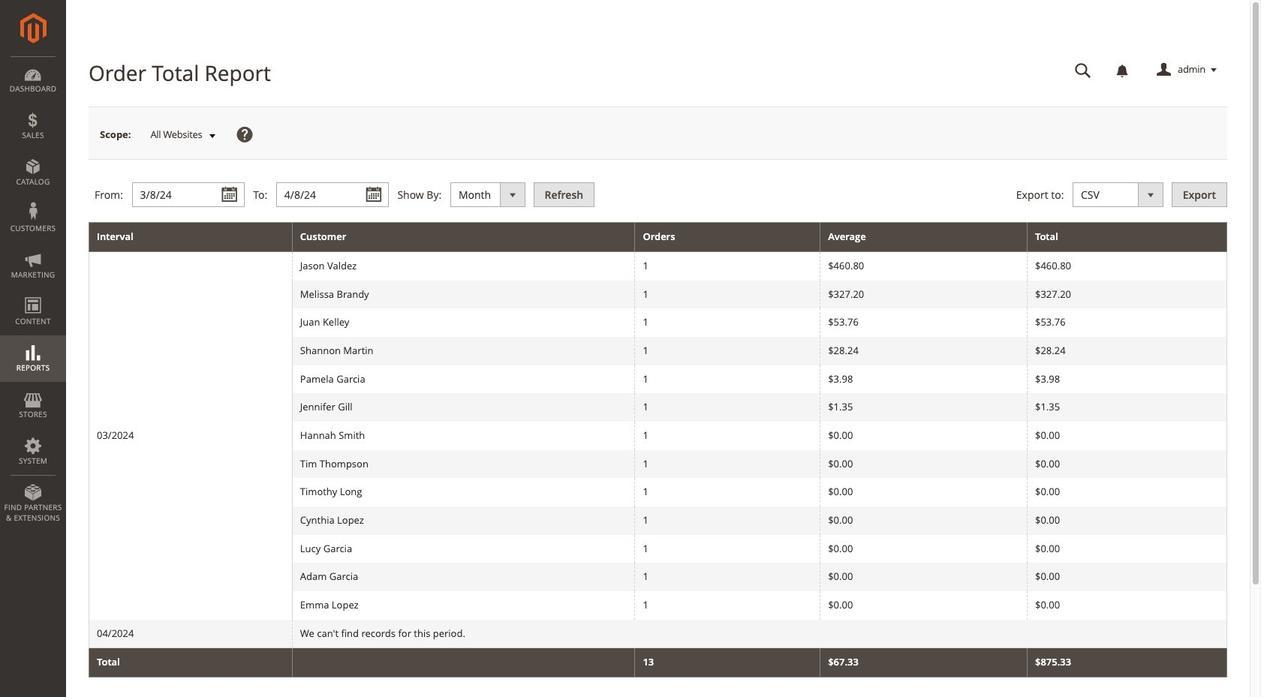 Task type: locate. For each thing, give the bounding box(es) containing it.
magento admin panel image
[[20, 13, 46, 44]]

menu bar
[[0, 56, 66, 531]]

None text field
[[132, 183, 244, 207], [276, 183, 389, 207], [132, 183, 244, 207], [276, 183, 389, 207]]



